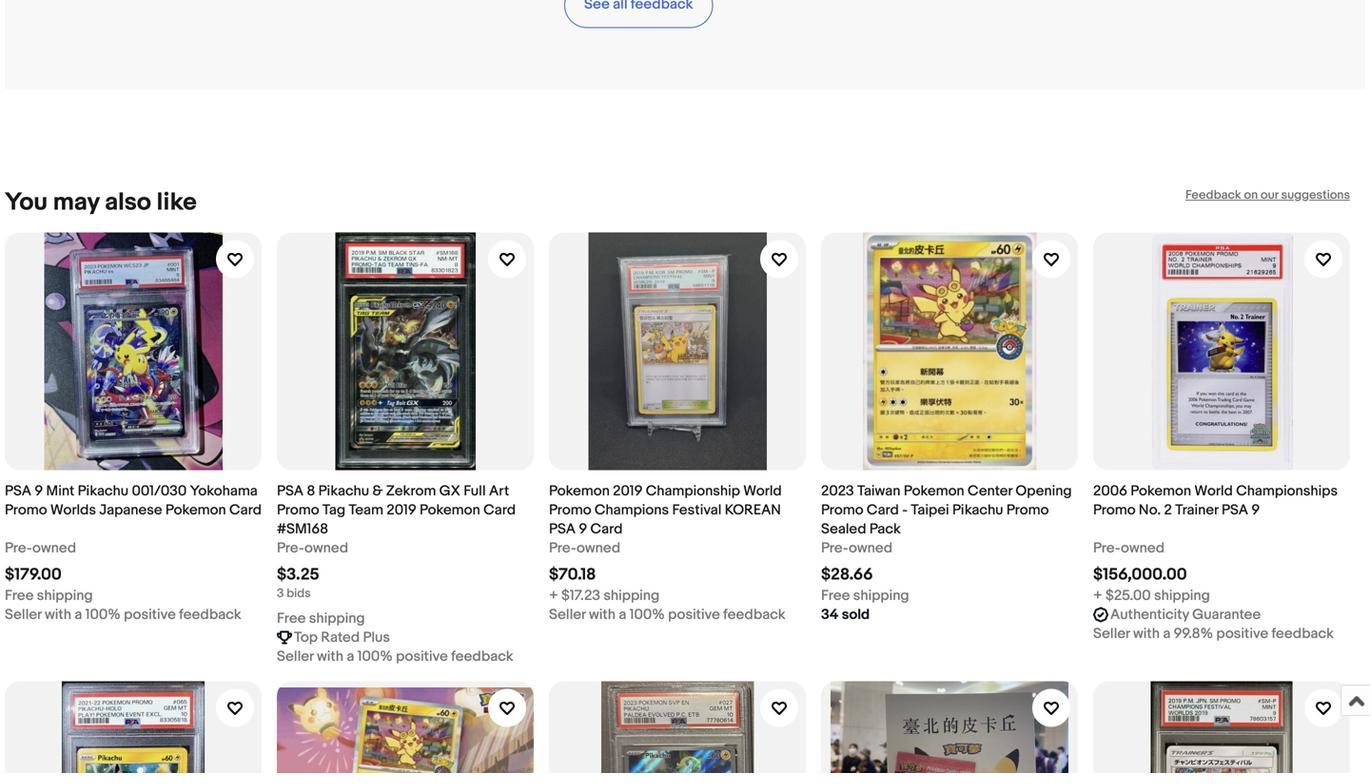Task type: describe. For each thing, give the bounding box(es) containing it.
pokemon inside '2006 pokemon world championships promo no. 2 trainer psa 9'
[[1131, 483, 1192, 500]]

pack
[[870, 521, 901, 538]]

positive inside pre-owned $179.00 free shipping seller with a 100% positive feedback
[[124, 607, 176, 624]]

you
[[5, 188, 48, 217]]

1 horizontal spatial 100%
[[358, 649, 393, 666]]

psa inside '2006 pokemon world championships promo no. 2 trainer psa 9'
[[1222, 502, 1249, 519]]

on
[[1245, 188, 1259, 203]]

psa inside psa 9 mint pikachu 001/030 yokohama promo worlds japanese pokemon card
[[5, 483, 31, 500]]

3
[[277, 587, 284, 601]]

+ $17.23 shipping text field
[[549, 587, 660, 606]]

pre-owned text field for $3.25
[[277, 539, 348, 558]]

promo inside psa 8 pikachu & zekrom gx full art promo tag team 2019 pokemon card #sm168 pre-owned $3.25 3 bids free shipping
[[277, 502, 319, 519]]

promo inside pokemon 2019 championship world promo champions festival korean psa 9 card pre-owned $70.18 + $17.23 shipping seller with a 100% positive feedback
[[549, 502, 592, 519]]

opening
[[1016, 483, 1073, 500]]

authenticity
[[1111, 607, 1190, 624]]

pikachu inside 2023 taiwan pokemon center opening promo card - taipei pikachu promo sealed pack pre-owned $28.66 free shipping 34 sold
[[953, 502, 1004, 519]]

feedback inside text box
[[1272, 626, 1335, 643]]

pre-owned text field for $156,000.00
[[1094, 539, 1165, 558]]

9 for 2006 pokemon world championships promo no. 2 trainer psa 9
[[1252, 502, 1261, 519]]

2019 inside pokemon 2019 championship world promo champions festival korean psa 9 card pre-owned $70.18 + $17.23 shipping seller with a 100% positive feedback
[[613, 483, 643, 500]]

001/030
[[132, 483, 187, 500]]

psa 9 mint pikachu 001/030 yokohama promo worlds japanese pokemon card
[[5, 483, 262, 519]]

with inside seller with a 100% positive feedback text field
[[317, 649, 344, 666]]

art
[[489, 483, 510, 500]]

pokemon inside psa 9 mint pikachu 001/030 yokohama promo worlds japanese pokemon card
[[166, 502, 226, 519]]

5 promo from the left
[[1007, 502, 1050, 519]]

pikachu inside psa 8 pikachu & zekrom gx full art promo tag team 2019 pokemon card #sm168 pre-owned $3.25 3 bids free shipping
[[319, 483, 369, 500]]

+ inside pokemon 2019 championship world promo champions festival korean psa 9 card pre-owned $70.18 + $17.23 shipping seller with a 100% positive feedback
[[549, 588, 559, 605]]

free inside psa 8 pikachu & zekrom gx full art promo tag team 2019 pokemon card #sm168 pre-owned $3.25 3 bids free shipping
[[277, 611, 306, 628]]

seller inside text box
[[1094, 626, 1131, 643]]

owned inside psa 8 pikachu & zekrom gx full art promo tag team 2019 pokemon card #sm168 pre-owned $3.25 3 bids free shipping
[[305, 540, 348, 557]]

psa 8 pikachu & zekrom gx full art promo tag team 2019 pokemon card #sm168 pre-owned $3.25 3 bids free shipping
[[277, 483, 516, 628]]

korean
[[725, 502, 781, 519]]

pre-owned text field for $70.18
[[549, 539, 621, 558]]

guarantee
[[1193, 607, 1262, 624]]

no.
[[1139, 502, 1162, 519]]

championships
[[1237, 483, 1339, 500]]

a inside pokemon 2019 championship world promo champions festival korean psa 9 card pre-owned $70.18 + $17.23 shipping seller with a 100% positive feedback
[[619, 607, 627, 624]]

psa inside pokemon 2019 championship world promo champions festival korean psa 9 card pre-owned $70.18 + $17.23 shipping seller with a 100% positive feedback
[[549, 521, 576, 538]]

card inside pokemon 2019 championship world promo champions festival korean psa 9 card pre-owned $70.18 + $17.23 shipping seller with a 100% positive feedback
[[591, 521, 623, 538]]

9 inside psa 9 mint pikachu 001/030 yokohama promo worlds japanese pokemon card
[[35, 483, 43, 500]]

owned inside pre-owned $179.00 free shipping seller with a 100% positive feedback
[[32, 540, 76, 557]]

8
[[307, 483, 315, 500]]

feedback inside pre-owned $179.00 free shipping seller with a 100% positive feedback
[[179, 607, 241, 624]]

34 sold text field
[[822, 606, 870, 625]]

sold
[[842, 607, 870, 624]]

list containing $179.00
[[5, 217, 1366, 774]]

Authenticity Guarantee text field
[[1111, 606, 1262, 625]]

9 for pokemon 2019 championship world promo champions festival korean psa 9 card pre-owned $70.18 + $17.23 shipping seller with a 100% positive feedback
[[579, 521, 587, 538]]

$179.00 text field
[[5, 565, 62, 585]]

seller inside text field
[[277, 649, 314, 666]]

festival
[[673, 502, 722, 519]]

team
[[349, 502, 384, 519]]

feedback inside pokemon 2019 championship world promo champions festival korean psa 9 card pre-owned $70.18 + $17.23 shipping seller with a 100% positive feedback
[[724, 607, 786, 624]]

pokemon inside 2023 taiwan pokemon center opening promo card - taipei pikachu promo sealed pack pre-owned $28.66 free shipping 34 sold
[[904, 483, 965, 500]]

$28.66
[[822, 565, 874, 585]]

3 bids text field
[[277, 587, 311, 601]]

card inside psa 8 pikachu & zekrom gx full art promo tag team 2019 pokemon card #sm168 pre-owned $3.25 3 bids free shipping
[[484, 502, 516, 519]]

$179.00
[[5, 565, 62, 585]]

Seller with a 99.8% positive feedback text field
[[1094, 625, 1335, 644]]

top
[[294, 630, 318, 647]]

99.8%
[[1174, 626, 1214, 643]]

seller with a 100% positive feedback
[[277, 649, 514, 666]]

tag
[[323, 502, 346, 519]]

yokohama
[[190, 483, 258, 500]]

pre- inside pre-owned $179.00 free shipping seller with a 100% positive feedback
[[5, 540, 32, 557]]

2023 taiwan pokemon center opening promo card - taipei pikachu promo sealed pack pre-owned $28.66 free shipping 34 sold
[[822, 483, 1073, 624]]

may
[[53, 188, 99, 217]]

pre-owned $156,000.00 + $25.00 shipping
[[1094, 540, 1211, 605]]

+ $25.00 shipping text field
[[1094, 587, 1211, 606]]

owned inside pokemon 2019 championship world promo champions festival korean psa 9 card pre-owned $70.18 + $17.23 shipping seller with a 100% positive feedback
[[577, 540, 621, 557]]

$3.25 text field
[[277, 565, 319, 585]]

2023
[[822, 483, 855, 500]]

owned inside 2023 taiwan pokemon center opening promo card - taipei pikachu promo sealed pack pre-owned $28.66 free shipping 34 sold
[[849, 540, 893, 557]]

-
[[903, 502, 908, 519]]

pre-owned text field for $179.00
[[5, 539, 76, 558]]

card inside 2023 taiwan pokemon center opening promo card - taipei pikachu promo sealed pack pre-owned $28.66 free shipping 34 sold
[[867, 502, 900, 519]]

$3.25
[[277, 565, 319, 585]]

top rated plus
[[294, 630, 390, 647]]

1 vertical spatial seller with a 100% positive feedback text field
[[277, 648, 514, 667]]

$28.66 text field
[[822, 565, 874, 585]]

0 vertical spatial seller with a 100% positive feedback text field
[[549, 606, 786, 625]]

seller inside pokemon 2019 championship world promo champions festival korean psa 9 card pre-owned $70.18 + $17.23 shipping seller with a 100% positive feedback
[[549, 607, 586, 624]]

you may also like
[[5, 188, 197, 217]]

mint
[[46, 483, 75, 500]]

Top Rated Plus text field
[[294, 629, 390, 648]]

free shipping text field for $28.66
[[822, 587, 910, 606]]

shipping inside pre-owned $179.00 free shipping seller with a 100% positive feedback
[[37, 588, 93, 605]]

$70.18
[[549, 565, 596, 585]]

pre-owned text field for $28.66
[[822, 539, 893, 558]]



Task type: vqa. For each thing, say whether or not it's contained in the screenshot.
MY EBAY
no



Task type: locate. For each thing, give the bounding box(es) containing it.
bids
[[287, 587, 311, 601]]

pre- down sealed
[[822, 540, 849, 557]]

with down authenticity
[[1134, 626, 1160, 643]]

9 inside pokemon 2019 championship world promo champions festival korean psa 9 card pre-owned $70.18 + $17.23 shipping seller with a 100% positive feedback
[[579, 521, 587, 538]]

+
[[549, 588, 559, 605], [1094, 588, 1103, 605]]

1 promo from the left
[[5, 502, 47, 519]]

shipping up 'rated'
[[309, 611, 365, 628]]

with down 'rated'
[[317, 649, 344, 666]]

japanese
[[99, 502, 162, 519]]

1 horizontal spatial pikachu
[[319, 483, 369, 500]]

psa
[[5, 483, 31, 500], [277, 483, 304, 500], [1222, 502, 1249, 519], [549, 521, 576, 538]]

owned up $179.00
[[32, 540, 76, 557]]

trainer
[[1176, 502, 1219, 519]]

with
[[45, 607, 71, 624], [589, 607, 616, 624], [1134, 626, 1160, 643], [317, 649, 344, 666]]

0 horizontal spatial seller with a 100% positive feedback text field
[[277, 648, 514, 667]]

pikachu inside psa 9 mint pikachu 001/030 yokohama promo worlds japanese pokemon card
[[78, 483, 129, 500]]

shipping right $17.23
[[604, 588, 660, 605]]

pre- down #sm168
[[277, 540, 305, 557]]

our
[[1261, 188, 1279, 203]]

promo
[[5, 502, 47, 519], [277, 502, 319, 519], [549, 502, 592, 519], [822, 502, 864, 519], [1007, 502, 1050, 519], [1094, 502, 1136, 519]]

promo up #sm168
[[277, 502, 319, 519]]

shipping inside pre-owned $156,000.00 + $25.00 shipping
[[1155, 588, 1211, 605]]

seller down $25.00
[[1094, 626, 1131, 643]]

gx
[[440, 483, 461, 500]]

4 owned from the left
[[849, 540, 893, 557]]

Seller with a 100% positive feedback text field
[[549, 606, 786, 625], [277, 648, 514, 667]]

pre- up $70.18
[[549, 540, 577, 557]]

1 world from the left
[[744, 483, 782, 500]]

shipping up authenticity guarantee
[[1155, 588, 1211, 605]]

world up korean
[[744, 483, 782, 500]]

positive inside text box
[[1217, 626, 1269, 643]]

seller down $17.23
[[549, 607, 586, 624]]

1 horizontal spatial +
[[1094, 588, 1103, 605]]

pokemon down gx
[[420, 502, 481, 519]]

pre- inside 2023 taiwan pokemon center opening promo card - taipei pikachu promo sealed pack pre-owned $28.66 free shipping 34 sold
[[822, 540, 849, 557]]

card down art
[[484, 502, 516, 519]]

0 horizontal spatial pre-owned text field
[[277, 539, 348, 558]]

free shipping text field up sold at bottom
[[822, 587, 910, 606]]

free inside 2023 taiwan pokemon center opening promo card - taipei pikachu promo sealed pack pre-owned $28.66 free shipping 34 sold
[[822, 588, 851, 605]]

free
[[5, 588, 34, 605], [822, 588, 851, 605], [277, 611, 306, 628]]

1 horizontal spatial pre-owned text field
[[549, 539, 621, 558]]

$17.23
[[562, 588, 601, 605]]

2006 pokemon world championships promo no. 2 trainer psa 9
[[1094, 483, 1339, 519]]

plus
[[363, 630, 390, 647]]

3 pre- from the left
[[549, 540, 577, 557]]

3 pre-owned text field from the left
[[1094, 539, 1165, 558]]

1 vertical spatial free shipping text field
[[277, 610, 365, 629]]

0 horizontal spatial free shipping text field
[[277, 610, 365, 629]]

pikachu up 'japanese'
[[78, 483, 129, 500]]

with down + $17.23 shipping text field
[[589, 607, 616, 624]]

world inside '2006 pokemon world championships promo no. 2 trainer psa 9'
[[1195, 483, 1234, 500]]

1 vertical spatial 2019
[[387, 502, 417, 519]]

2 promo from the left
[[277, 502, 319, 519]]

pre-owned text field down #sm168
[[277, 539, 348, 558]]

1 horizontal spatial free shipping text field
[[822, 587, 910, 606]]

2019 down zekrom
[[387, 502, 417, 519]]

full
[[464, 483, 486, 500]]

1 horizontal spatial seller with a 100% positive feedback text field
[[549, 606, 786, 625]]

shipping inside pokemon 2019 championship world promo champions festival korean psa 9 card pre-owned $70.18 + $17.23 shipping seller with a 100% positive feedback
[[604, 588, 660, 605]]

seller with a 100% positive feedback text field down plus
[[277, 648, 514, 667]]

pokemon up 2
[[1131, 483, 1192, 500]]

a
[[75, 607, 82, 624], [619, 607, 627, 624], [1164, 626, 1171, 643], [347, 649, 354, 666]]

100% inside pokemon 2019 championship world promo champions festival korean psa 9 card pre-owned $70.18 + $17.23 shipping seller with a 100% positive feedback
[[630, 607, 665, 624]]

+ left $17.23
[[549, 588, 559, 605]]

seller inside pre-owned $179.00 free shipping seller with a 100% positive feedback
[[5, 607, 42, 624]]

pre-owned text field up $156,000.00
[[1094, 539, 1165, 558]]

list
[[5, 217, 1366, 774]]

shipping down $179.00 text field
[[37, 588, 93, 605]]

2 horizontal spatial free
[[822, 588, 851, 605]]

9 left the mint
[[35, 483, 43, 500]]

6 promo from the left
[[1094, 502, 1136, 519]]

100% inside pre-owned $179.00 free shipping seller with a 100% positive feedback
[[85, 607, 121, 624]]

2 vertical spatial 9
[[579, 521, 587, 538]]

pre- inside pokemon 2019 championship world promo champions festival korean psa 9 card pre-owned $70.18 + $17.23 shipping seller with a 100% positive feedback
[[549, 540, 577, 557]]

100% down free shipping text box
[[85, 607, 121, 624]]

5 pre- from the left
[[1094, 540, 1121, 557]]

card inside psa 9 mint pikachu 001/030 yokohama promo worlds japanese pokemon card
[[229, 502, 262, 519]]

0 vertical spatial 2019
[[613, 483, 643, 500]]

promo inside psa 9 mint pikachu 001/030 yokohama promo worlds japanese pokemon card
[[5, 502, 47, 519]]

100% down plus
[[358, 649, 393, 666]]

free shipping text field up top
[[277, 610, 365, 629]]

#sm168
[[277, 521, 329, 538]]

100%
[[85, 607, 121, 624], [630, 607, 665, 624], [358, 649, 393, 666]]

feedback on our suggestions
[[1186, 188, 1351, 203]]

9
[[35, 483, 43, 500], [1252, 502, 1261, 519], [579, 521, 587, 538]]

pre-owned text field down sealed
[[822, 539, 893, 558]]

0 vertical spatial 9
[[35, 483, 43, 500]]

0 vertical spatial free shipping text field
[[822, 587, 910, 606]]

card
[[229, 502, 262, 519], [484, 502, 516, 519], [867, 502, 900, 519], [591, 521, 623, 538]]

worlds
[[50, 502, 96, 519]]

zekrom
[[386, 483, 436, 500]]

0 horizontal spatial 9
[[35, 483, 43, 500]]

2 pre- from the left
[[277, 540, 305, 557]]

world
[[744, 483, 782, 500], [1195, 483, 1234, 500]]

psa left the mint
[[5, 483, 31, 500]]

rated
[[321, 630, 360, 647]]

1 pre-owned text field from the left
[[5, 539, 76, 558]]

promo down the mint
[[5, 502, 47, 519]]

2 pre-owned text field from the left
[[822, 539, 893, 558]]

$156,000.00 text field
[[1094, 565, 1188, 585]]

pokemon 2019 championship world promo champions festival korean psa 9 card pre-owned $70.18 + $17.23 shipping seller with a 100% positive feedback
[[549, 483, 786, 624]]

pre-owned text field up $179.00
[[5, 539, 76, 558]]

pokemon up taipei
[[904, 483, 965, 500]]

taiwan
[[858, 483, 901, 500]]

1 horizontal spatial free
[[277, 611, 306, 628]]

Pre-owned text field
[[5, 539, 76, 558], [822, 539, 893, 558]]

psa right trainer
[[1222, 502, 1249, 519]]

seller
[[5, 607, 42, 624], [549, 607, 586, 624], [1094, 626, 1131, 643], [277, 649, 314, 666]]

2 pre-owned text field from the left
[[549, 539, 621, 558]]

1 horizontal spatial pre-owned text field
[[822, 539, 893, 558]]

2006
[[1094, 483, 1128, 500]]

pokemon inside pokemon 2019 championship world promo champions festival korean psa 9 card pre-owned $70.18 + $17.23 shipping seller with a 100% positive feedback
[[549, 483, 610, 500]]

promo down 2006
[[1094, 502, 1136, 519]]

$156,000.00
[[1094, 565, 1188, 585]]

Free shipping text field
[[822, 587, 910, 606], [277, 610, 365, 629]]

pikachu up "tag"
[[319, 483, 369, 500]]

pre- inside psa 8 pikachu & zekrom gx full art promo tag team 2019 pokemon card #sm168 pre-owned $3.25 3 bids free shipping
[[277, 540, 305, 557]]

feedback
[[179, 607, 241, 624], [724, 607, 786, 624], [1272, 626, 1335, 643], [451, 649, 514, 666]]

a inside text box
[[1164, 626, 1171, 643]]

pre-
[[5, 540, 32, 557], [277, 540, 305, 557], [549, 540, 577, 557], [822, 540, 849, 557], [1094, 540, 1121, 557]]

owned up $156,000.00
[[1121, 540, 1165, 557]]

seller with a 99.8% positive feedback
[[1094, 626, 1335, 643]]

champions
[[595, 502, 669, 519]]

shipping up sold at bottom
[[854, 588, 910, 605]]

with inside pokemon 2019 championship world promo champions festival korean psa 9 card pre-owned $70.18 + $17.23 shipping seller with a 100% positive feedback
[[589, 607, 616, 624]]

feedback on our suggestions link
[[1186, 188, 1351, 203]]

0 horizontal spatial pre-owned text field
[[5, 539, 76, 558]]

positive inside pokemon 2019 championship world promo champions festival korean psa 9 card pre-owned $70.18 + $17.23 shipping seller with a 100% positive feedback
[[668, 607, 720, 624]]

pre- inside pre-owned $156,000.00 + $25.00 shipping
[[1094, 540, 1121, 557]]

pokemon down yokohama
[[166, 502, 226, 519]]

owned down pack
[[849, 540, 893, 557]]

pre- up $156,000.00
[[1094, 540, 1121, 557]]

positive
[[124, 607, 176, 624], [668, 607, 720, 624], [1217, 626, 1269, 643], [396, 649, 448, 666]]

4 pre- from the left
[[822, 540, 849, 557]]

2019 inside psa 8 pikachu & zekrom gx full art promo tag team 2019 pokemon card #sm168 pre-owned $3.25 3 bids free shipping
[[387, 502, 417, 519]]

+ inside pre-owned $156,000.00 + $25.00 shipping
[[1094, 588, 1103, 605]]

5 owned from the left
[[1121, 540, 1165, 557]]

0 horizontal spatial 2019
[[387, 502, 417, 519]]

2019
[[613, 483, 643, 500], [387, 502, 417, 519]]

1 pre-owned text field from the left
[[277, 539, 348, 558]]

card up pack
[[867, 502, 900, 519]]

1 owned from the left
[[32, 540, 76, 557]]

with inside seller with a 99.8% positive feedback text box
[[1134, 626, 1160, 643]]

$25.00
[[1106, 588, 1152, 605]]

owned inside pre-owned $156,000.00 + $25.00 shipping
[[1121, 540, 1165, 557]]

suggestions
[[1282, 188, 1351, 203]]

a down free shipping text box
[[75, 607, 82, 624]]

pre- up $179.00
[[5, 540, 32, 557]]

a inside pre-owned $179.00 free shipping seller with a 100% positive feedback
[[75, 607, 82, 624]]

championship
[[646, 483, 741, 500]]

owned
[[32, 540, 76, 557], [305, 540, 348, 557], [577, 540, 621, 557], [849, 540, 893, 557], [1121, 540, 1165, 557]]

also
[[105, 188, 151, 217]]

100% down + $17.23 shipping text field
[[630, 607, 665, 624]]

free inside pre-owned $179.00 free shipping seller with a 100% positive feedback
[[5, 588, 34, 605]]

with inside pre-owned $179.00 free shipping seller with a 100% positive feedback
[[45, 607, 71, 624]]

feedback
[[1186, 188, 1242, 203]]

free down $179.00 text field
[[5, 588, 34, 605]]

psa left 8
[[277, 483, 304, 500]]

1 vertical spatial 9
[[1252, 502, 1261, 519]]

2 horizontal spatial pre-owned text field
[[1094, 539, 1165, 558]]

a down + $17.23 shipping text field
[[619, 607, 627, 624]]

world inside pokemon 2019 championship world promo champions festival korean psa 9 card pre-owned $70.18 + $17.23 shipping seller with a 100% positive feedback
[[744, 483, 782, 500]]

seller down free shipping text box
[[5, 607, 42, 624]]

promo inside '2006 pokemon world championships promo no. 2 trainer psa 9'
[[1094, 502, 1136, 519]]

card down champions
[[591, 521, 623, 538]]

pokemon
[[549, 483, 610, 500], [904, 483, 965, 500], [1131, 483, 1192, 500], [166, 502, 226, 519], [420, 502, 481, 519]]

3 owned from the left
[[577, 540, 621, 557]]

shipping inside 2023 taiwan pokemon center opening promo card - taipei pikachu promo sealed pack pre-owned $28.66 free shipping 34 sold
[[854, 588, 910, 605]]

34
[[822, 607, 839, 624]]

a down authenticity
[[1164, 626, 1171, 643]]

like
[[157, 188, 197, 217]]

authenticity guarantee
[[1111, 607, 1262, 624]]

promo down opening
[[1007, 502, 1050, 519]]

2 + from the left
[[1094, 588, 1103, 605]]

pikachu
[[78, 483, 129, 500], [319, 483, 369, 500], [953, 502, 1004, 519]]

free up 34
[[822, 588, 851, 605]]

4 promo from the left
[[822, 502, 864, 519]]

Seller with a 100% positive feedback text field
[[5, 606, 241, 625]]

sealed
[[822, 521, 867, 538]]

0 horizontal spatial 100%
[[85, 607, 121, 624]]

1 + from the left
[[549, 588, 559, 605]]

shipping inside psa 8 pikachu & zekrom gx full art promo tag team 2019 pokemon card #sm168 pre-owned $3.25 3 bids free shipping
[[309, 611, 365, 628]]

free shipping text field for $3.25
[[277, 610, 365, 629]]

Free shipping text field
[[5, 587, 93, 606]]

0 horizontal spatial +
[[549, 588, 559, 605]]

pokemon up champions
[[549, 483, 610, 500]]

2
[[1165, 502, 1173, 519]]

owned up '$70.18' text box at the bottom left of page
[[577, 540, 621, 557]]

taipei
[[911, 502, 950, 519]]

0 horizontal spatial free
[[5, 588, 34, 605]]

with down free shipping text box
[[45, 607, 71, 624]]

a down top rated plus
[[347, 649, 354, 666]]

free up top
[[277, 611, 306, 628]]

a inside text field
[[347, 649, 354, 666]]

1 horizontal spatial 9
[[579, 521, 587, 538]]

card down yokohama
[[229, 502, 262, 519]]

seller with a 100% positive feedback text field down $17.23
[[549, 606, 786, 625]]

2 horizontal spatial 9
[[1252, 502, 1261, 519]]

psa up $70.18
[[549, 521, 576, 538]]

&
[[373, 483, 383, 500]]

0 horizontal spatial pikachu
[[78, 483, 129, 500]]

2 horizontal spatial 100%
[[630, 607, 665, 624]]

pokemon inside psa 8 pikachu & zekrom gx full art promo tag team 2019 pokemon card #sm168 pre-owned $3.25 3 bids free shipping
[[420, 502, 481, 519]]

9 inside '2006 pokemon world championships promo no. 2 trainer psa 9'
[[1252, 502, 1261, 519]]

2 world from the left
[[1195, 483, 1234, 500]]

pre-owned text field up $70.18
[[549, 539, 621, 558]]

2 horizontal spatial pikachu
[[953, 502, 1004, 519]]

shipping
[[37, 588, 93, 605], [604, 588, 660, 605], [854, 588, 910, 605], [1155, 588, 1211, 605], [309, 611, 365, 628]]

seller down top
[[277, 649, 314, 666]]

1 horizontal spatial 2019
[[613, 483, 643, 500]]

promo up sealed
[[822, 502, 864, 519]]

9 down championships
[[1252, 502, 1261, 519]]

1 horizontal spatial world
[[1195, 483, 1234, 500]]

promo left champions
[[549, 502, 592, 519]]

pikachu down center
[[953, 502, 1004, 519]]

psa inside psa 8 pikachu & zekrom gx full art promo tag team 2019 pokemon card #sm168 pre-owned $3.25 3 bids free shipping
[[277, 483, 304, 500]]

1 pre- from the left
[[5, 540, 32, 557]]

$70.18 text field
[[549, 565, 596, 585]]

Pre-owned text field
[[277, 539, 348, 558], [549, 539, 621, 558], [1094, 539, 1165, 558]]

pre-owned $179.00 free shipping seller with a 100% positive feedback
[[5, 540, 241, 624]]

center
[[968, 483, 1013, 500]]

+ left $25.00
[[1094, 588, 1103, 605]]

0 horizontal spatial world
[[744, 483, 782, 500]]

world up trainer
[[1195, 483, 1234, 500]]

2 owned from the left
[[305, 540, 348, 557]]

3 promo from the left
[[549, 502, 592, 519]]

2019 up champions
[[613, 483, 643, 500]]

owned down #sm168
[[305, 540, 348, 557]]

9 up '$70.18' text box at the bottom left of page
[[579, 521, 587, 538]]



